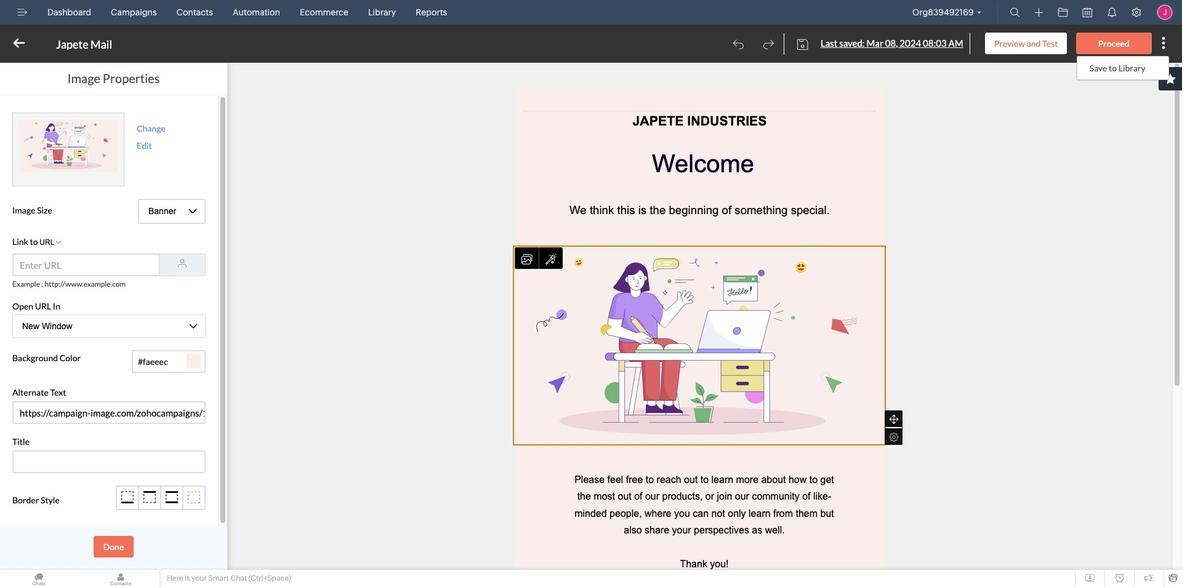 Task type: vqa. For each thing, say whether or not it's contained in the screenshot.
Notifications icon on the right top of page
yes



Task type: describe. For each thing, give the bounding box(es) containing it.
dashboard link
[[43, 0, 96, 25]]

chats image
[[0, 570, 78, 588]]

org839492169
[[913, 7, 974, 17]]

ecommerce link
[[295, 0, 354, 25]]

automation
[[233, 7, 280, 17]]

here
[[167, 575, 183, 583]]

ecommerce
[[300, 7, 349, 17]]

reports link
[[411, 0, 452, 25]]

notifications image
[[1107, 7, 1117, 17]]

here is your smart chat (ctrl+space)
[[167, 575, 291, 583]]

reports
[[416, 7, 447, 17]]

smart
[[208, 575, 229, 583]]

library link
[[363, 0, 401, 25]]

folder image
[[1059, 7, 1068, 17]]

contacts image
[[82, 570, 160, 588]]



Task type: locate. For each thing, give the bounding box(es) containing it.
dashboard
[[47, 7, 91, 17]]

calendar image
[[1083, 7, 1093, 17]]

campaigns link
[[106, 0, 162, 25]]

configure settings image
[[1132, 7, 1142, 17]]

is
[[185, 575, 190, 583]]

chat
[[231, 575, 247, 583]]

quick actions image
[[1035, 8, 1044, 17]]

your
[[192, 575, 207, 583]]

library
[[368, 7, 396, 17]]

search image
[[1010, 7, 1020, 17]]

contacts link
[[172, 0, 218, 25]]

(ctrl+space)
[[249, 575, 291, 583]]

campaigns
[[111, 7, 157, 17]]

contacts
[[177, 7, 213, 17]]

automation link
[[228, 0, 285, 25]]



